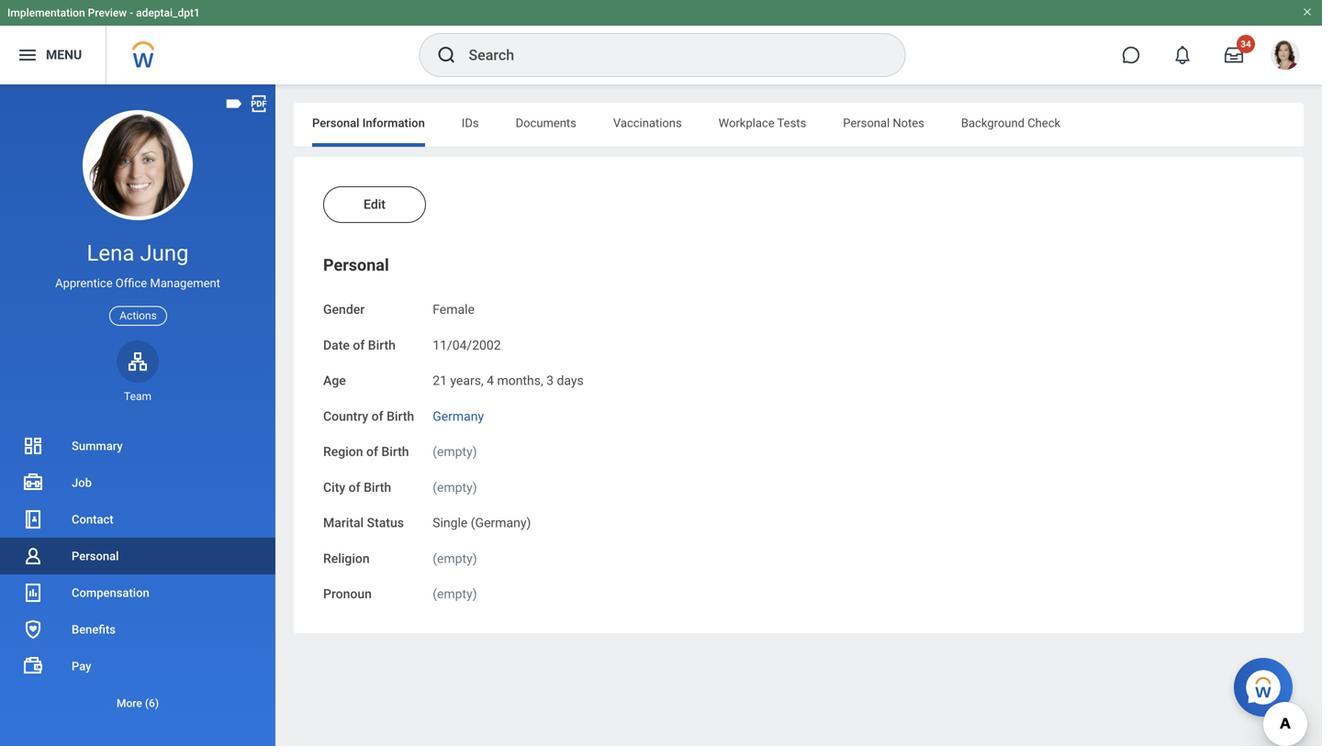 Task type: describe. For each thing, give the bounding box(es) containing it.
single (germany)
[[433, 516, 531, 531]]

workplace
[[719, 116, 775, 130]]

view printable version (pdf) image
[[249, 94, 269, 114]]

birth for date of birth
[[368, 338, 396, 353]]

personal image
[[22, 545, 44, 568]]

pay link
[[0, 648, 276, 685]]

benefits
[[72, 623, 116, 637]]

(6)
[[145, 697, 159, 710]]

more (6)
[[117, 697, 159, 710]]

search image
[[436, 44, 458, 66]]

country
[[323, 409, 368, 424]]

documents
[[516, 116, 577, 130]]

marital status
[[323, 516, 404, 531]]

lena jung
[[87, 240, 189, 266]]

(empty) for region of birth
[[433, 445, 477, 460]]

(germany)
[[471, 516, 531, 531]]

city
[[323, 480, 345, 495]]

tab list containing personal information
[[294, 103, 1304, 147]]

team
[[124, 390, 152, 403]]

religion
[[323, 551, 370, 566]]

age element
[[433, 362, 584, 390]]

edit
[[364, 197, 386, 212]]

of for city
[[349, 480, 361, 495]]

Search Workday  search field
[[469, 35, 867, 75]]

tag image
[[224, 94, 244, 114]]

compensation link
[[0, 575, 276, 612]]

status
[[367, 516, 404, 531]]

country of birth
[[323, 409, 414, 424]]

management
[[150, 277, 220, 290]]

navigation pane region
[[0, 84, 276, 747]]

contact
[[72, 513, 114, 527]]

edit button
[[323, 186, 426, 223]]

personal link
[[0, 538, 276, 575]]

of for date
[[353, 338, 365, 353]]

contact image
[[22, 509, 44, 531]]

city of birth
[[323, 480, 391, 495]]

pay
[[72, 660, 91, 674]]

birth for country of birth
[[387, 409, 414, 424]]

marital status element
[[433, 505, 531, 532]]

list containing summary
[[0, 428, 276, 722]]

(empty) for pronoun
[[433, 587, 477, 602]]

personal notes
[[843, 116, 925, 130]]

single
[[433, 516, 468, 531]]

of for country
[[372, 409, 384, 424]]

actions
[[120, 310, 157, 322]]

days
[[557, 373, 584, 388]]

region
[[323, 445, 363, 460]]

more
[[117, 697, 142, 710]]

personal group
[[323, 254, 1275, 604]]

3
[[547, 373, 554, 388]]

female
[[433, 302, 475, 317]]

implementation preview -   adeptai_dpt1
[[7, 6, 200, 19]]

team link
[[117, 340, 159, 404]]

job image
[[22, 472, 44, 494]]

21
[[433, 373, 447, 388]]

menu button
[[0, 26, 106, 84]]

office
[[116, 277, 147, 290]]



Task type: vqa. For each thing, say whether or not it's contained in the screenshot.
Amber
no



Task type: locate. For each thing, give the bounding box(es) containing it.
of
[[353, 338, 365, 353], [372, 409, 384, 424], [366, 445, 378, 460], [349, 480, 361, 495]]

birth down country of birth
[[382, 445, 409, 460]]

of for region
[[366, 445, 378, 460]]

view team image
[[127, 351, 149, 373]]

menu banner
[[0, 0, 1322, 84]]

(empty) for religion
[[433, 551, 477, 566]]

personal inside group
[[323, 256, 389, 275]]

of right 'city' at the bottom left of page
[[349, 480, 361, 495]]

lena
[[87, 240, 134, 266]]

summary link
[[0, 428, 276, 465]]

more (6) button
[[0, 693, 276, 715]]

close environment banner image
[[1302, 6, 1313, 17]]

contact link
[[0, 501, 276, 538]]

2 (empty) from the top
[[433, 480, 477, 495]]

personal inside list
[[72, 550, 119, 563]]

of right region
[[366, 445, 378, 460]]

11/04/2002
[[433, 338, 501, 353]]

of right date
[[353, 338, 365, 353]]

personal for personal notes
[[843, 116, 890, 130]]

pay image
[[22, 656, 44, 678]]

germany link
[[433, 405, 484, 424]]

notes
[[893, 116, 925, 130]]

justify image
[[17, 44, 39, 66]]

(empty) for city of birth
[[433, 480, 477, 495]]

21 years, 4 months, 3 days
[[433, 373, 584, 388]]

apprentice
[[55, 277, 113, 290]]

inbox large image
[[1225, 46, 1243, 64]]

compensation
[[72, 586, 149, 600]]

birth for region of birth
[[382, 445, 409, 460]]

summary
[[72, 439, 123, 453]]

personal up gender
[[323, 256, 389, 275]]

pronoun
[[323, 587, 372, 602]]

female element
[[433, 298, 475, 317]]

personal left notes
[[843, 116, 890, 130]]

summary image
[[22, 435, 44, 457]]

of right "country" at the bottom
[[372, 409, 384, 424]]

background
[[961, 116, 1025, 130]]

3 (empty) from the top
[[433, 551, 477, 566]]

birth up status
[[364, 480, 391, 495]]

tab list
[[294, 103, 1304, 147]]

birth
[[368, 338, 396, 353], [387, 409, 414, 424], [382, 445, 409, 460], [364, 480, 391, 495]]

workplace tests
[[719, 116, 807, 130]]

months,
[[497, 373, 543, 388]]

(empty)
[[433, 445, 477, 460], [433, 480, 477, 495], [433, 551, 477, 566], [433, 587, 477, 602]]

region of birth
[[323, 445, 409, 460]]

personal for personal information
[[312, 116, 360, 130]]

job link
[[0, 465, 276, 501]]

background check
[[961, 116, 1061, 130]]

1 (empty) from the top
[[433, 445, 477, 460]]

personal information
[[312, 116, 425, 130]]

benefits link
[[0, 612, 276, 648]]

birth right date
[[368, 338, 396, 353]]

vaccinations
[[613, 116, 682, 130]]

information
[[362, 116, 425, 130]]

profile logan mcneil image
[[1271, 40, 1300, 74]]

germany
[[433, 409, 484, 424]]

marital
[[323, 516, 364, 531]]

adeptai_dpt1
[[136, 6, 200, 19]]

benefits image
[[22, 619, 44, 641]]

34
[[1241, 39, 1251, 50]]

4
[[487, 373, 494, 388]]

personal
[[312, 116, 360, 130], [843, 116, 890, 130], [323, 256, 389, 275], [72, 550, 119, 563]]

personal for personal button
[[323, 256, 389, 275]]

preview
[[88, 6, 127, 19]]

ids
[[462, 116, 479, 130]]

birth up region of birth
[[387, 409, 414, 424]]

years,
[[450, 373, 484, 388]]

-
[[130, 6, 133, 19]]

apprentice office management
[[55, 277, 220, 290]]

team lena jung element
[[117, 389, 159, 404]]

age
[[323, 373, 346, 388]]

implementation
[[7, 6, 85, 19]]

personal down contact
[[72, 550, 119, 563]]

jung
[[140, 240, 189, 266]]

notifications large image
[[1174, 46, 1192, 64]]

tests
[[777, 116, 807, 130]]

personal left information
[[312, 116, 360, 130]]

menu
[[46, 47, 82, 63]]

actions button
[[109, 306, 167, 326]]

date of birth element
[[433, 327, 501, 354]]

34 button
[[1214, 35, 1255, 75]]

job
[[72, 476, 92, 490]]

check
[[1028, 116, 1061, 130]]

list
[[0, 428, 276, 722]]

personal button
[[323, 256, 389, 275]]

4 (empty) from the top
[[433, 587, 477, 602]]

birth for city of birth
[[364, 480, 391, 495]]

gender
[[323, 302, 365, 317]]

date of birth
[[323, 338, 396, 353]]

compensation image
[[22, 582, 44, 604]]

more (6) button
[[0, 685, 276, 722]]

date
[[323, 338, 350, 353]]



